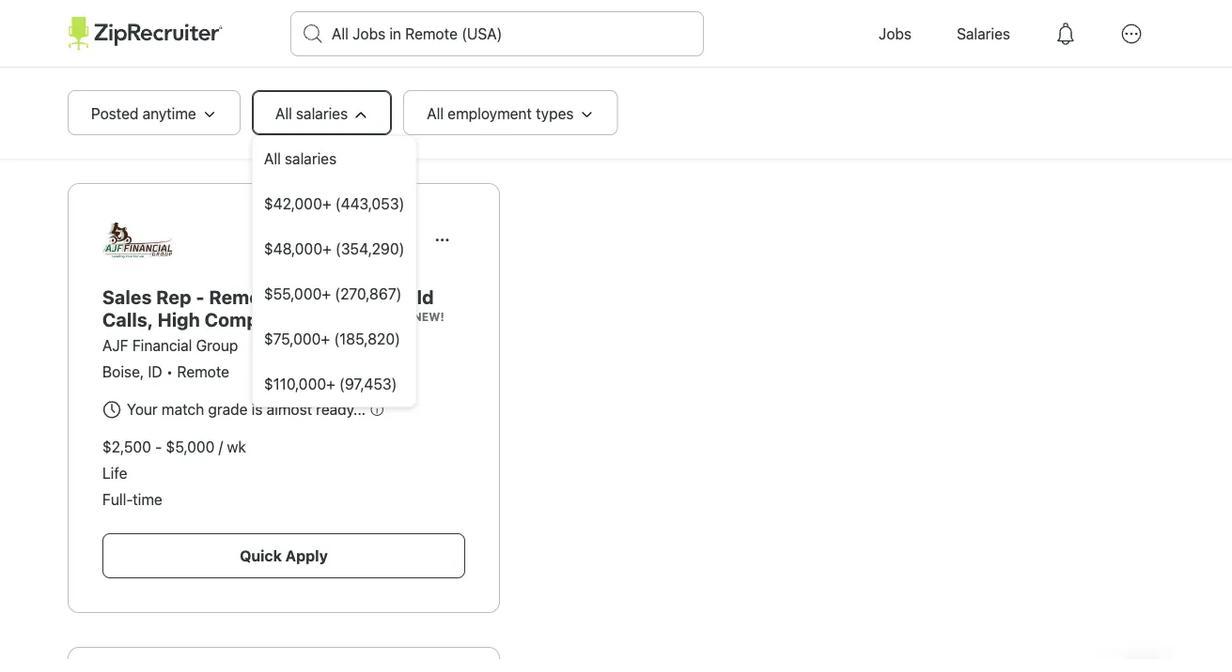 Task type: describe. For each thing, give the bounding box(es) containing it.
$110,000+ (97,453) button
[[253, 362, 416, 407]]

ajf financial group link
[[102, 337, 238, 355]]

all jobs 563,757 jobs found in remote (usa)
[[68, 102, 316, 158]]

boise, id link
[[102, 363, 162, 381]]

remote,
[[209, 286, 285, 308]]

/
[[219, 439, 223, 456]]

all for all salaries popup button
[[275, 105, 292, 123]]

types
[[536, 105, 574, 123]]

$55,000+ (270,867)
[[264, 285, 402, 303]]

your match grade is almost ready... button
[[101, 395, 385, 425]]

new!
[[413, 310, 444, 323]]

jobs
[[879, 25, 912, 43]]

all for "all employment types" popup button
[[427, 105, 444, 123]]

high
[[158, 308, 200, 330]]

$42,000+
[[264, 195, 331, 213]]

- inside $2,500 - $5,000 / wk life full-time
[[155, 439, 162, 456]]

$110,000+ (97,453)
[[264, 376, 397, 393]]

all employment types button
[[403, 90, 618, 135]]

ziprecruiter image
[[68, 17, 223, 51]]

$48,000+ (354,290)
[[264, 240, 405, 258]]

$75,000+ (185,820) button
[[253, 317, 416, 362]]

1 no from the left
[[289, 286, 315, 308]]

$5,000
[[166, 439, 215, 456]]

found
[[160, 141, 199, 158]]

(usa)
[[275, 141, 316, 158]]

$55,000+
[[264, 285, 331, 303]]

your
[[127, 401, 158, 419]]

time
[[133, 491, 163, 509]]

wk
[[227, 439, 246, 456]]

- inside sales rep - remote, no exp, no cold calls, high comp, training, bonus
[[196, 286, 205, 308]]

$2,500
[[102, 439, 151, 456]]

(354,290)
[[336, 240, 405, 258]]

bonus
[[352, 308, 410, 330]]

quick apply button
[[102, 534, 465, 579]]

your match grade is almost ready...
[[127, 401, 366, 419]]

2 no from the left
[[363, 286, 388, 308]]

cold
[[392, 286, 434, 308]]

$55,000+ (270,867) button
[[253, 272, 416, 317]]

563,757
[[68, 141, 124, 158]]

apply
[[286, 548, 328, 566]]

$42,000+ (443,053) button
[[253, 181, 416, 227]]

0 vertical spatial jobs
[[105, 102, 157, 133]]

1 vertical spatial jobs
[[128, 141, 156, 158]]

all salaries button
[[253, 136, 416, 181]]

(443,053)
[[335, 195, 405, 213]]

remote for financial
[[177, 363, 229, 381]]

comp,
[[205, 308, 264, 330]]

match
[[162, 401, 204, 419]]

sales rep - remote, no exp, no cold calls, high comp, training, bonus
[[102, 286, 434, 330]]

notifications image
[[1045, 12, 1088, 55]]

•
[[166, 363, 173, 381]]

save job for later image
[[386, 229, 409, 252]]

posted anytime button
[[68, 90, 241, 135]]

salaries
[[957, 25, 1011, 43]]



Task type: vqa. For each thing, say whether or not it's contained in the screenshot.
Sales Rep - Remote, No Exp, No Cold Calls, High Comp, Training, Bonus
yes



Task type: locate. For each thing, give the bounding box(es) containing it.
employment
[[448, 105, 532, 123]]

sales rep - remote, no exp, no cold calls, high comp, training, bonus image
[[102, 218, 179, 263]]

ajf
[[102, 337, 128, 355]]

no up bonus
[[363, 286, 388, 308]]

1 vertical spatial -
[[155, 439, 162, 456]]

main element
[[68, 0, 1165, 68]]

is
[[252, 401, 263, 419]]

remote down group
[[177, 363, 229, 381]]

-
[[196, 286, 205, 308], [155, 439, 162, 456]]

id
[[148, 363, 162, 381]]

almost
[[267, 401, 312, 419]]

life
[[102, 465, 127, 483]]

exp,
[[319, 286, 358, 308]]

1 vertical spatial salaries
[[285, 150, 337, 168]]

$110,000+
[[264, 376, 336, 393]]

1 horizontal spatial -
[[196, 286, 205, 308]]

(97,453)
[[339, 376, 397, 393]]

jobs up 563,757
[[105, 102, 157, 133]]

ready...
[[316, 401, 366, 419]]

0 vertical spatial all salaries
[[275, 105, 348, 123]]

ajf financial group boise, id • remote
[[102, 337, 238, 381]]

quick apply
[[240, 548, 328, 566]]

rep
[[156, 286, 191, 308]]

jobs down posted anytime
[[128, 141, 156, 158]]

posted
[[91, 105, 139, 123]]

$75,000+
[[264, 330, 330, 348]]

all salaries inside all salaries button
[[264, 150, 337, 168]]

all inside all jobs 563,757 jobs found in remote (usa)
[[68, 102, 100, 133]]

remote inside ajf financial group boise, id • remote
[[177, 363, 229, 381]]

jobs
[[105, 102, 157, 133], [128, 141, 156, 158]]

$75,000+ (185,820)
[[264, 330, 400, 348]]

salaries link
[[935, 0, 1033, 68]]

remote for jobs
[[219, 141, 272, 158]]

remote right in
[[219, 141, 272, 158]]

no
[[289, 286, 315, 308], [363, 286, 388, 308]]

(270,867)
[[335, 285, 402, 303]]

salaries
[[296, 105, 348, 123], [285, 150, 337, 168]]

- left $5,000 on the bottom left of page
[[155, 439, 162, 456]]

salaries for salaries
[[285, 150, 337, 168]]

jobs link
[[857, 0, 935, 68]]

quick
[[240, 548, 282, 566]]

grade
[[208, 401, 248, 419]]

sales
[[102, 286, 152, 308]]

all salaries for anytime
[[275, 105, 348, 123]]

anytime
[[143, 105, 196, 123]]

remote inside all jobs 563,757 jobs found in remote (usa)
[[219, 141, 272, 158]]

all salaries for salaries
[[264, 150, 337, 168]]

$42,000+ (443,053)
[[264, 195, 405, 213]]

0 horizontal spatial no
[[289, 286, 315, 308]]

Search job title or keyword search field
[[291, 12, 703, 55]]

no up training,
[[289, 286, 315, 308]]

all up (usa)
[[275, 105, 292, 123]]

salaries inside popup button
[[296, 105, 348, 123]]

calls,
[[102, 308, 153, 330]]

1 vertical spatial all salaries
[[264, 150, 337, 168]]

posted anytime
[[91, 105, 196, 123]]

menu image
[[1110, 12, 1154, 55]]

all salaries
[[275, 105, 348, 123], [264, 150, 337, 168]]

all up $42,000+
[[264, 150, 281, 168]]

all for all salaries button
[[264, 150, 281, 168]]

$48,000+ (354,290) button
[[253, 227, 416, 272]]

in
[[203, 141, 215, 158]]

0 vertical spatial remote
[[219, 141, 272, 158]]

salaries up (usa)
[[296, 105, 348, 123]]

all inside button
[[264, 150, 281, 168]]

0 vertical spatial -
[[196, 286, 205, 308]]

(185,820)
[[334, 330, 400, 348]]

boise,
[[102, 363, 144, 381]]

training,
[[268, 308, 348, 330]]

1 horizontal spatial no
[[363, 286, 388, 308]]

all employment types
[[427, 105, 574, 123]]

group
[[196, 337, 238, 355]]

all
[[68, 102, 100, 133], [275, 105, 292, 123], [427, 105, 444, 123], [264, 150, 281, 168]]

1 vertical spatial remote
[[177, 363, 229, 381]]

all salaries up (usa)
[[275, 105, 348, 123]]

all salaries up $42,000+
[[264, 150, 337, 168]]

- right rep
[[196, 286, 205, 308]]

0 horizontal spatial -
[[155, 439, 162, 456]]

all left employment
[[427, 105, 444, 123]]

all up 563,757
[[68, 102, 100, 133]]

$48,000+
[[264, 240, 332, 258]]

$2,500 - $5,000 / wk life full-time
[[102, 439, 246, 509]]

0 vertical spatial salaries
[[296, 105, 348, 123]]

all salaries inside all salaries popup button
[[275, 105, 348, 123]]

salaries up $42,000+
[[285, 150, 337, 168]]

remote
[[219, 141, 272, 158], [177, 363, 229, 381]]

financial
[[132, 337, 192, 355]]

all salaries button
[[252, 90, 392, 135]]

full-
[[102, 491, 133, 509]]

salaries for anytime
[[296, 105, 348, 123]]

salaries inside button
[[285, 150, 337, 168]]

None button
[[420, 218, 465, 263]]



